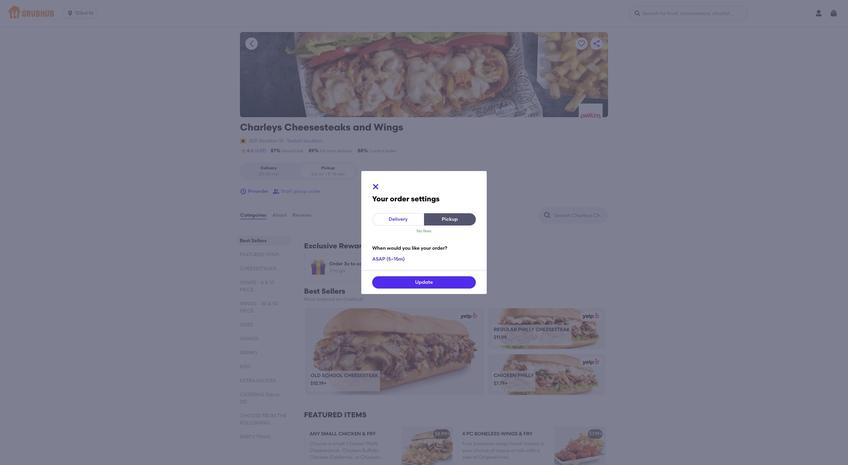 Task type: locate. For each thing, give the bounding box(es) containing it.
89
[[309, 148, 314, 154]]

wings
[[495, 441, 509, 447]]

+ inside old school cheesesteak $10.19 +
[[324, 381, 327, 387]]

0 horizontal spatial cheesesteak
[[344, 373, 379, 379]]

- left 6
[[258, 280, 260, 286]]

pickup up • on the left top of page
[[321, 166, 335, 171]]

or inside four boneless wings hand-tossed in your choice of sauce or rub with a side of original fries.
[[511, 448, 516, 454]]

switch location button
[[287, 137, 323, 145]]

main navigation navigation
[[0, 0, 849, 27]]

cheesesteak for regular philly cheesesteak
[[536, 327, 570, 333]]

a up cheesesteak,
[[329, 441, 332, 447]]

featured up small
[[304, 411, 343, 420]]

delivery down 'your order settings'
[[389, 217, 408, 222]]

piece up sides
[[240, 308, 254, 314]]

on time delivery
[[320, 149, 352, 153]]

choice
[[474, 448, 489, 454]]

asap (5–15m)
[[373, 256, 405, 262]]

wings - 30 & 50 piece
[[240, 301, 278, 314]]

order 3x to earn a $9 reward. 3 to go
[[330, 261, 398, 274]]

kids
[[240, 364, 251, 370]]

option group containing delivery 20–35 min
[[240, 163, 357, 180]]

0 vertical spatial sellers
[[252, 238, 267, 244]]

best for best sellers
[[240, 238, 250, 244]]

to right 3x
[[351, 261, 356, 267]]

items up any small chicken & fry
[[345, 411, 367, 420]]

delivery inside delivery 20–35 min
[[261, 166, 277, 171]]

1 horizontal spatial svg image
[[634, 10, 641, 17]]

0 horizontal spatial of
[[473, 455, 478, 461]]

wings left 30 at the bottom left of the page
[[240, 301, 257, 307]]

settings
[[411, 195, 440, 203]]

see all 1
[[376, 243, 395, 249]]

see
[[376, 243, 385, 249]]

best inside best sellers most ordered on grubhub
[[304, 287, 320, 296]]

svg image up your
[[372, 183, 380, 191]]

123rd st button
[[62, 8, 101, 19]]

save this restaurant button
[[576, 38, 588, 50]]

fry up philly on the left bottom
[[367, 432, 376, 437]]

& up hand-
[[519, 432, 523, 437]]

from
[[262, 413, 276, 419]]

0 horizontal spatial fry
[[367, 432, 376, 437]]

0 horizontal spatial delivery
[[261, 166, 277, 171]]

1 - from the top
[[258, 280, 260, 286]]

piece up wings - 30 & 50 piece
[[240, 287, 254, 293]]

1 vertical spatial or
[[355, 455, 360, 461]]

st right the 123rd
[[89, 10, 93, 16]]

&
[[265, 280, 269, 286], [268, 301, 272, 307], [362, 432, 366, 437], [519, 432, 523, 437]]

save this restaurant image
[[578, 40, 586, 48]]

- inside wings - 6 & 10 piece
[[258, 280, 260, 286]]

Search Charleys Cheesesteaks and Wings search field
[[554, 213, 606, 219]]

any small chicken & fry image
[[402, 427, 453, 466]]

star icon image
[[240, 148, 247, 155]]

a left $9
[[369, 261, 372, 267]]

or inside choose a small chicken philly cheesesteak, chicken buffalo, chicken california, or chicken teriyaki cheesesteak with a side
[[355, 455, 360, 461]]

1 horizontal spatial fry
[[524, 432, 533, 437]]

wings inside wings - 6 & 10 piece
[[240, 280, 257, 286]]

0 vertical spatial or
[[511, 448, 516, 454]]

min inside delivery 20–35 min
[[272, 172, 279, 177]]

order for correct order
[[386, 149, 396, 153]]

2 - from the top
[[258, 301, 260, 307]]

chicken
[[494, 373, 517, 379], [339, 432, 361, 437]]

0 horizontal spatial svg image
[[240, 188, 247, 195]]

4 pc boneless wings & fry image
[[555, 427, 606, 466]]

0 horizontal spatial to
[[275, 392, 280, 398]]

- for 6
[[258, 280, 260, 286]]

with inside four boneless wings hand-tossed in your choice of sauce or rub with a side of original fries.
[[526, 448, 536, 454]]

& inside wings - 6 & 10 piece
[[265, 280, 269, 286]]

1 piece from the top
[[240, 287, 254, 293]]

asap (5–15m) button
[[373, 253, 405, 266]]

0 horizontal spatial svg image
[[67, 10, 74, 17]]

with inside choose a small chicken philly cheesesteak, chicken buffalo, chicken california, or chicken teriyaki cheesesteak with a side
[[360, 462, 369, 466]]

or left rub
[[511, 448, 516, 454]]

items up cheesesteaks on the bottom left of the page
[[266, 252, 280, 258]]

of up original
[[491, 448, 495, 454]]

piece
[[240, 287, 254, 293], [240, 308, 254, 314]]

1 horizontal spatial featured
[[304, 411, 343, 420]]

0 horizontal spatial featured items
[[240, 252, 280, 258]]

yelp image
[[459, 313, 477, 320], [582, 313, 600, 320], [582, 359, 600, 366]]

0 horizontal spatial min
[[272, 172, 279, 177]]

extra
[[240, 378, 256, 384]]

1 horizontal spatial with
[[526, 448, 536, 454]]

& for 6
[[265, 280, 269, 286]]

st inside 'button'
[[89, 10, 93, 16]]

1 vertical spatial philly
[[518, 373, 534, 379]]

best for best sellers most ordered on grubhub
[[304, 287, 320, 296]]

with down buffalo, at bottom left
[[360, 462, 369, 466]]

1 vertical spatial of
[[473, 455, 478, 461]]

0 vertical spatial chicken
[[494, 373, 517, 379]]

chicken down any small chicken & fry
[[346, 441, 365, 447]]

on
[[336, 297, 342, 303]]

0 horizontal spatial st
[[89, 10, 93, 16]]

1 horizontal spatial items
[[345, 411, 367, 420]]

0 vertical spatial philly
[[518, 327, 535, 333]]

with
[[526, 448, 536, 454], [360, 462, 369, 466]]

wings inside wings - 30 & 50 piece
[[240, 301, 257, 307]]

a inside order 3x to earn a $9 reward. 3 to go
[[369, 261, 372, 267]]

sellers up on on the bottom of the page
[[322, 287, 346, 296]]

0 vertical spatial best
[[240, 238, 250, 244]]

1 vertical spatial featured
[[304, 411, 343, 420]]

option group
[[240, 163, 357, 180]]

order
[[386, 149, 396, 153], [309, 189, 321, 194], [390, 195, 410, 203]]

boneless
[[475, 432, 500, 437]]

0 horizontal spatial pickup
[[321, 166, 335, 171]]

best up most
[[304, 287, 320, 296]]

order right your
[[390, 195, 410, 203]]

see all 1 button
[[376, 240, 395, 252]]

featured items
[[240, 252, 280, 258], [304, 411, 367, 420]]

to right (up
[[275, 392, 280, 398]]

pickup inside button
[[442, 217, 458, 222]]

hand-
[[510, 441, 524, 447]]

st up good on the left top
[[279, 138, 284, 144]]

1 horizontal spatial your
[[463, 448, 473, 454]]

your down four
[[463, 448, 473, 454]]

regular
[[494, 327, 517, 333]]

1 horizontal spatial or
[[511, 448, 516, 454]]

1 vertical spatial to
[[333, 268, 338, 274]]

featured down the best sellers
[[240, 252, 264, 258]]

88
[[358, 148, 364, 154]]

cheesesteak,
[[310, 448, 341, 454]]

1 vertical spatial st
[[279, 138, 284, 144]]

2 horizontal spatial to
[[351, 261, 356, 267]]

0 horizontal spatial sellers
[[252, 238, 267, 244]]

yelp image for regular philly cheesesteak
[[582, 313, 600, 320]]

2 min from the left
[[338, 172, 345, 177]]

piece inside wings - 6 & 10 piece
[[240, 287, 254, 293]]

fry up the tossed
[[524, 432, 533, 437]]

choose
[[310, 441, 328, 447]]

of
[[491, 448, 495, 454], [473, 455, 478, 461]]

2 vertical spatial to
[[275, 392, 280, 398]]

best
[[240, 238, 250, 244], [304, 287, 320, 296]]

87
[[271, 148, 276, 154]]

sauce
[[496, 448, 510, 454]]

- for 30
[[258, 301, 260, 307]]

2 piece from the top
[[240, 308, 254, 314]]

rewards
[[339, 242, 371, 250]]

piece for wings - 6 & 10 piece
[[240, 287, 254, 293]]

& for 30
[[268, 301, 272, 307]]

and
[[353, 121, 372, 133]]

min right 5–15
[[338, 172, 345, 177]]

3011
[[249, 138, 258, 144]]

or for rub
[[511, 448, 516, 454]]

& right 6
[[265, 280, 269, 286]]

best sellers
[[240, 238, 267, 244]]

wings up hand-
[[501, 432, 518, 437]]

0 horizontal spatial chicken
[[339, 432, 361, 437]]

0 vertical spatial piece
[[240, 287, 254, 293]]

chicken down buffalo, at bottom left
[[361, 455, 380, 461]]

1 horizontal spatial best
[[304, 287, 320, 296]]

2 vertical spatial order
[[390, 195, 410, 203]]

0 vertical spatial pickup
[[321, 166, 335, 171]]

0 vertical spatial order
[[386, 149, 396, 153]]

wings - 6 & 10 piece
[[240, 280, 274, 293]]

rub
[[517, 448, 525, 454]]

0 vertical spatial cheesesteak
[[536, 327, 570, 333]]

mi
[[319, 172, 324, 177]]

with down the tossed
[[526, 448, 536, 454]]

1 vertical spatial -
[[258, 301, 260, 307]]

switch location
[[287, 138, 323, 144]]

chicken up the california,
[[342, 448, 361, 454]]

1 vertical spatial piece
[[240, 308, 254, 314]]

switch
[[287, 138, 303, 144]]

0 vertical spatial st
[[89, 10, 93, 16]]

pickup for pickup 0.6 mi • 5–15 min
[[321, 166, 335, 171]]

earn
[[357, 261, 368, 267]]

piece inside wings - 30 & 50 piece
[[240, 308, 254, 314]]

reviews
[[293, 212, 312, 218]]

wings
[[240, 280, 257, 286], [240, 301, 257, 307], [501, 432, 518, 437]]

charleys cheesesteaks and wings logo image
[[579, 104, 603, 128]]

1 vertical spatial items
[[345, 411, 367, 420]]

delivery up '20–35'
[[261, 166, 277, 171]]

(up
[[266, 392, 274, 398]]

0.6
[[312, 172, 318, 177]]

delivery inside button
[[389, 217, 408, 222]]

0 vertical spatial wings
[[240, 280, 257, 286]]

pickup up order?
[[442, 217, 458, 222]]

cheesesteak inside regular philly cheesesteak $11.99
[[536, 327, 570, 333]]

wings left 6
[[240, 280, 257, 286]]

delivery
[[261, 166, 277, 171], [389, 217, 408, 222]]

exclusive rewards
[[304, 242, 371, 250]]

order right group
[[309, 189, 321, 194]]

ordered
[[317, 297, 335, 303]]

1 vertical spatial pickup
[[442, 217, 458, 222]]

0 horizontal spatial items
[[266, 252, 280, 258]]

1 vertical spatial with
[[360, 462, 369, 466]]

four
[[463, 441, 473, 447]]

svg image
[[372, 183, 380, 191], [240, 188, 247, 195]]

order right correct
[[386, 149, 396, 153]]

in
[[540, 441, 545, 447]]

1 horizontal spatial delivery
[[389, 217, 408, 222]]

cheesesteak for old school cheesesteak
[[344, 373, 379, 379]]

0 vertical spatial of
[[491, 448, 495, 454]]

1 vertical spatial best
[[304, 287, 320, 296]]

svg image
[[830, 9, 838, 17], [67, 10, 74, 17], [634, 10, 641, 17]]

1 vertical spatial featured items
[[304, 411, 367, 420]]

1 horizontal spatial chicken
[[494, 373, 517, 379]]

1 vertical spatial delivery
[[389, 217, 408, 222]]

reviews button
[[292, 203, 312, 228]]

1 vertical spatial cheesesteak
[[344, 373, 379, 379]]

$7.19 +
[[590, 432, 603, 437]]

svg image inside the 123rd st 'button'
[[67, 10, 74, 17]]

1 horizontal spatial st
[[279, 138, 284, 144]]

0 vertical spatial with
[[526, 448, 536, 454]]

& inside wings - 30 & 50 piece
[[268, 301, 272, 307]]

a down the tossed
[[537, 448, 540, 454]]

chicken up the 'small'
[[339, 432, 361, 437]]

sellers
[[252, 238, 267, 244], [322, 287, 346, 296]]

0 horizontal spatial featured
[[240, 252, 264, 258]]

0 horizontal spatial with
[[360, 462, 369, 466]]

20)
[[240, 399, 247, 405]]

1 horizontal spatial sellers
[[322, 287, 346, 296]]

2 vertical spatial wings
[[501, 432, 518, 437]]

0 vertical spatial -
[[258, 280, 260, 286]]

pickup inside pickup 0.6 mi • 5–15 min
[[321, 166, 335, 171]]

1 vertical spatial your
[[463, 448, 473, 454]]

0 horizontal spatial best
[[240, 238, 250, 244]]

1 horizontal spatial cheesesteak
[[536, 327, 570, 333]]

asap
[[373, 256, 386, 262]]

cheesesteak inside old school cheesesteak $10.19 +
[[344, 373, 379, 379]]

caret left icon image
[[248, 40, 256, 48]]

good
[[282, 149, 293, 153]]

grubhub
[[343, 297, 364, 303]]

philly inside regular philly cheesesteak $11.99
[[518, 327, 535, 333]]

location
[[304, 138, 323, 144]]

0 horizontal spatial your
[[421, 246, 431, 252]]

min right '20–35'
[[272, 172, 279, 177]]

side
[[463, 455, 472, 461]]

or up cheesesteak at left
[[355, 455, 360, 461]]

0 vertical spatial to
[[351, 261, 356, 267]]

philly for chicken
[[518, 373, 534, 379]]

about
[[272, 212, 287, 218]]

1 horizontal spatial to
[[333, 268, 338, 274]]

your
[[421, 246, 431, 252], [463, 448, 473, 454]]

featured items up small
[[304, 411, 367, 420]]

1 vertical spatial sellers
[[322, 287, 346, 296]]

chicken up teriyaki
[[310, 455, 329, 461]]

food
[[294, 149, 303, 153]]

0 horizontal spatial or
[[355, 455, 360, 461]]

& up buffalo, at bottom left
[[362, 432, 366, 437]]

sellers inside best sellers most ordered on grubhub
[[322, 287, 346, 296]]

to inside catering (up to 20)
[[275, 392, 280, 398]]

your right like
[[421, 246, 431, 252]]

chicken up the $7.79
[[494, 373, 517, 379]]

svg image left the preorder
[[240, 188, 247, 195]]

any small chicken & fry
[[310, 432, 376, 437]]

& right 30 at the bottom left of the page
[[268, 301, 272, 307]]

- left 30 at the bottom left of the page
[[258, 301, 260, 307]]

start group order button
[[273, 186, 321, 198]]

1 horizontal spatial featured items
[[304, 411, 367, 420]]

st
[[89, 10, 93, 16], [279, 138, 284, 144]]

philly inside chicken philly $7.79 +
[[518, 373, 534, 379]]

preorder button
[[240, 186, 269, 198]]

1 horizontal spatial min
[[338, 172, 345, 177]]

pickup for pickup
[[442, 217, 458, 222]]

of right side
[[473, 455, 478, 461]]

featured items up cheesesteaks on the bottom left of the page
[[240, 252, 280, 258]]

sellers down categories button
[[252, 238, 267, 244]]

to
[[351, 261, 356, 267], [333, 268, 338, 274], [275, 392, 280, 398]]

catering (up to 20)
[[240, 392, 280, 405]]

subscription pass image
[[240, 138, 247, 144]]

1 horizontal spatial pickup
[[442, 217, 458, 222]]

boneless
[[474, 441, 494, 447]]

1 vertical spatial order
[[309, 189, 321, 194]]

- inside wings - 30 & 50 piece
[[258, 301, 260, 307]]

featured
[[240, 252, 264, 258], [304, 411, 343, 420]]

no fees
[[417, 229, 432, 234]]

1 min from the left
[[272, 172, 279, 177]]

when would you like your order?
[[373, 246, 448, 252]]

to right 3
[[333, 268, 338, 274]]

0 vertical spatial delivery
[[261, 166, 277, 171]]

best down categories button
[[240, 238, 250, 244]]

1 fry from the left
[[367, 432, 376, 437]]

1 vertical spatial wings
[[240, 301, 257, 307]]

sellers for best sellers most ordered on grubhub
[[322, 287, 346, 296]]

4.6
[[247, 148, 254, 154]]

1 horizontal spatial of
[[491, 448, 495, 454]]

would
[[387, 246, 401, 252]]

most
[[304, 297, 315, 303]]



Task type: vqa. For each thing, say whether or not it's contained in the screenshot.


Task type: describe. For each thing, give the bounding box(es) containing it.
pickup button
[[424, 214, 476, 226]]

& for chicken
[[362, 432, 366, 437]]

update button
[[373, 277, 476, 289]]

charleys
[[240, 121, 282, 133]]

$7.79
[[494, 381, 505, 387]]

no
[[417, 229, 423, 234]]

extra sauces
[[240, 378, 276, 384]]

delivery for delivery
[[389, 217, 408, 222]]

yelp image for chicken philly
[[582, 359, 600, 366]]

wings for wings - 30 & 50 piece
[[240, 301, 257, 307]]

exclusive
[[304, 242, 337, 250]]

philly for regular
[[518, 327, 535, 333]]

delivery
[[337, 149, 352, 153]]

min inside pickup 0.6 mi • 5–15 min
[[338, 172, 345, 177]]

123rd st
[[75, 10, 93, 16]]

1 horizontal spatial svg image
[[372, 183, 380, 191]]

yelp image for old school cheesesteak
[[459, 313, 477, 320]]

choose
[[240, 413, 261, 419]]

$10.19
[[311, 381, 324, 387]]

stratton
[[259, 138, 278, 144]]

order inside button
[[309, 189, 321, 194]]

2 horizontal spatial svg image
[[830, 9, 838, 17]]

search icon image
[[544, 212, 552, 220]]

your inside four boneless wings hand-tossed in your choice of sauce or rub with a side of original fries.
[[463, 448, 473, 454]]

$7.19
[[590, 432, 600, 437]]

to for catering (up to 20)
[[275, 392, 280, 398]]

wings for wings - 6 & 10 piece
[[240, 280, 257, 286]]

party
[[240, 435, 255, 440]]

$8.99
[[435, 432, 447, 437]]

$9
[[373, 261, 378, 267]]

0 vertical spatial featured
[[240, 252, 264, 258]]

go
[[339, 268, 345, 274]]

50
[[273, 301, 278, 307]]

3
[[330, 268, 332, 274]]

10
[[270, 280, 274, 286]]

rewards image
[[310, 260, 327, 276]]

chicken philly $7.79 +
[[494, 373, 534, 387]]

123rd
[[75, 10, 88, 16]]

delivery for delivery 20–35 min
[[261, 166, 277, 171]]

choose from the following:
[[240, 413, 287, 426]]

+ inside chicken philly $7.79 +
[[505, 381, 508, 387]]

a down buffalo, at bottom left
[[370, 462, 374, 466]]

pc
[[467, 432, 474, 437]]

teriyaki
[[310, 462, 327, 466]]

fees
[[424, 229, 432, 234]]

3011 stratton st button
[[248, 137, 284, 145]]

to for order 3x to earn a $9 reward. 3 to go
[[351, 261, 356, 267]]

30
[[261, 301, 267, 307]]

sellers for best sellers
[[252, 238, 267, 244]]

all
[[386, 243, 392, 249]]

small
[[321, 432, 337, 437]]

svg image inside preorder button
[[240, 188, 247, 195]]

choose a small chicken philly cheesesteak, chicken buffalo, chicken california, or chicken teriyaki cheesesteak with a side
[[310, 441, 390, 466]]

reward.
[[380, 261, 398, 267]]

old
[[311, 373, 321, 379]]

correct order
[[369, 149, 396, 153]]

20–35
[[259, 172, 271, 177]]

people icon image
[[273, 188, 280, 195]]

start group order
[[281, 189, 321, 194]]

3x
[[344, 261, 350, 267]]

share icon image
[[593, 40, 601, 48]]

four boneless wings hand-tossed in your choice of sauce or rub with a side of original fries.
[[463, 441, 545, 461]]

or for chicken
[[355, 455, 360, 461]]

cheesesteak
[[328, 462, 358, 466]]

party trays
[[240, 435, 271, 440]]

order?
[[433, 246, 448, 252]]

1 vertical spatial chicken
[[339, 432, 361, 437]]

categories
[[240, 212, 267, 218]]

4 pc boneless wings & fry
[[463, 432, 533, 437]]

0 vertical spatial items
[[266, 252, 280, 258]]

your
[[373, 195, 388, 203]]

0 vertical spatial your
[[421, 246, 431, 252]]

on
[[320, 149, 326, 153]]

wings
[[374, 121, 404, 133]]

buffalo,
[[362, 448, 380, 454]]

6
[[261, 280, 264, 286]]

piece for wings - 30 & 50 piece
[[240, 308, 254, 314]]

pickup 0.6 mi • 5–15 min
[[312, 166, 345, 177]]

chicken inside chicken philly $7.79 +
[[494, 373, 517, 379]]

like
[[412, 246, 420, 252]]

trays
[[256, 435, 271, 440]]

0 vertical spatial featured items
[[240, 252, 280, 258]]

your order settings
[[373, 195, 440, 203]]

regular philly cheesesteak $11.99
[[494, 327, 570, 341]]

tossed
[[524, 441, 539, 447]]

2 fry from the left
[[524, 432, 533, 437]]

when
[[373, 246, 386, 252]]

best sellers most ordered on grubhub
[[304, 287, 364, 303]]

small
[[333, 441, 345, 447]]

cheesesteaks
[[240, 266, 276, 272]]

preorder
[[248, 189, 269, 194]]

order for your order settings
[[390, 195, 410, 203]]

california,
[[330, 455, 354, 461]]

(639)
[[255, 148, 267, 154]]

st inside button
[[279, 138, 284, 144]]

group
[[294, 189, 307, 194]]

3011 stratton st
[[249, 138, 284, 144]]

start
[[281, 189, 292, 194]]

a inside four boneless wings hand-tossed in your choice of sauce or rub with a side of original fries.
[[537, 448, 540, 454]]



